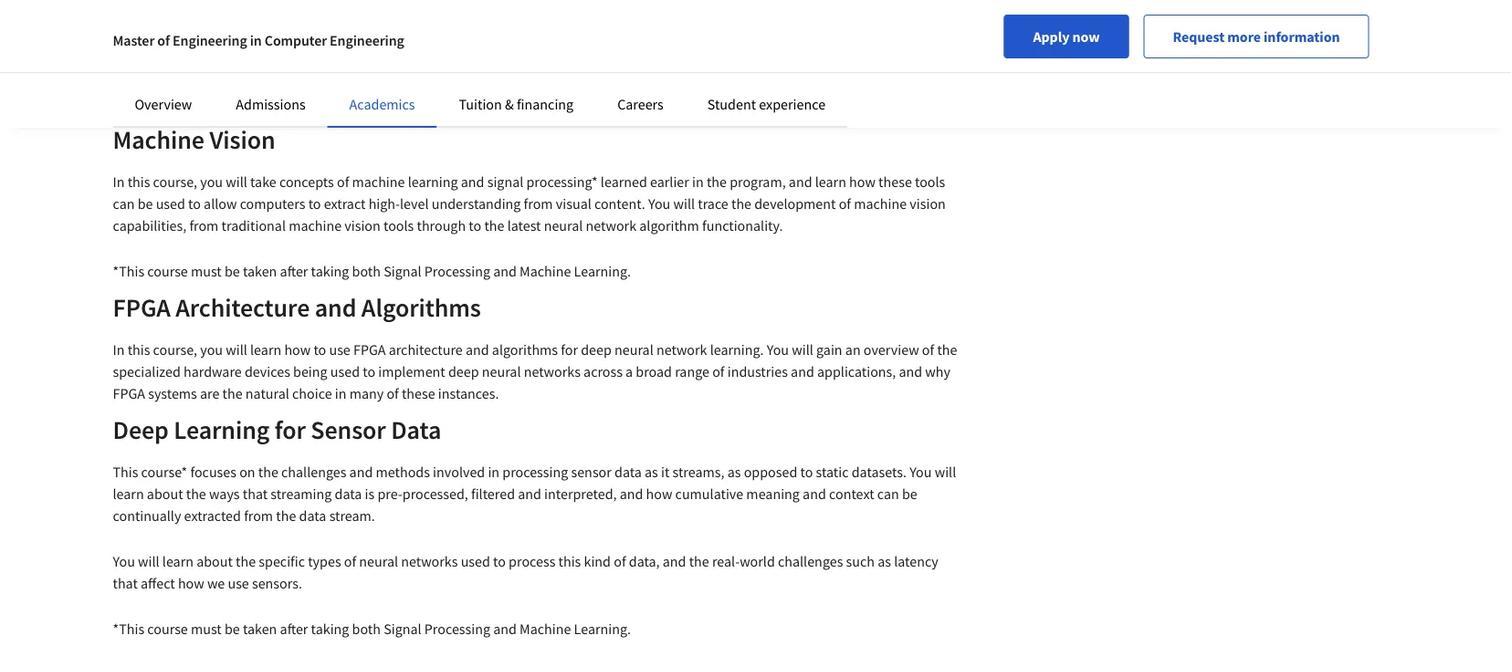 Task type: locate. For each thing, give the bounding box(es) containing it.
a left deeper
[[554, 26, 562, 45]]

0 vertical spatial a
[[554, 26, 562, 45]]

neural down visual
[[544, 216, 583, 235]]

be inside in this course, you will take concepts of machine learning and signal processing* learned earlier in the program, and learn how these tools can be used to allow computers to extract high-level understanding from visual content. you will trace the development of machine vision capabilities, from traditional machine vision tools through to the latest neural network algorithm functionality.
[[138, 195, 153, 213]]

you will learn about the specific types of neural networks used to process this kind of data, and the real-world challenges such as latency that affect how we use sensors.
[[113, 553, 939, 593]]

2 vertical spatial you
[[200, 341, 223, 359]]

course down capabilities,
[[147, 262, 188, 280]]

this course* focuses on the challenges and methods involved in processing sensor data as it streams, as opposed to static datasets. you will learn about the ways that streaming data is pre-processed, filtered and interpreted, and how cumulative meaning and context can be continually extracted from the data stream.
[[113, 463, 956, 525]]

allow
[[204, 195, 237, 213]]

used inside in this course, you will learn how to use fpga architecture and algorithms for deep neural network learning. you will gain an overview of the specialized hardware devices being used to implement deep neural networks across a broad range of industries and applications, and why fpga systems are the natural choice in many of these instances.
[[330, 363, 360, 381]]

2 vertical spatial must
[[191, 620, 222, 638]]

extract
[[324, 195, 366, 213]]

careers link
[[617, 95, 664, 113]]

1 horizontal spatial natural
[[896, 0, 940, 1]]

course,
[[153, 173, 197, 191], [153, 341, 197, 359]]

1 in from the top
[[113, 173, 125, 191]]

machine down you will learn about the specific types of neural networks used to process this kind of data, and the real-world challenges such as latency that affect how we use sensors.
[[520, 620, 571, 638]]

0 vertical spatial taking
[[311, 94, 349, 112]]

3 taking from the top
[[311, 620, 349, 638]]

understanding
[[610, 26, 700, 45], [432, 195, 521, 213]]

take
[[250, 173, 276, 191]]

be up capabilities,
[[138, 195, 153, 213]]

0 vertical spatial about
[[147, 485, 183, 503]]

and inside you will learn about the specific types of neural networks used to process this kind of data, and the real-world challenges such as latency that affect how we use sensors.
[[663, 553, 686, 571]]

deeper
[[564, 26, 607, 45]]

in up the trace
[[692, 173, 704, 191]]

and right data,
[[663, 553, 686, 571]]

0 vertical spatial vision
[[910, 195, 946, 213]]

1 horizontal spatial machine
[[352, 173, 405, 191]]

signal inside building on the knowledge gained through the signal processing and machine learning courses*, here you will learn the basics of natural language processing (nlp) - the linguistic theories underpinning it, the techniques and challenges that define the nlp landscape, and both the current and developing tools used to implement it. you will also gain a deeper understanding of the principles governing the development of generative ai models.
[[398, 0, 436, 1]]

2 vertical spatial challenges
[[778, 553, 843, 571]]

this
[[113, 463, 138, 481]]

implement
[[362, 26, 429, 45], [378, 363, 445, 381]]

implement inside building on the knowledge gained through the signal processing and machine learning courses*, here you will learn the basics of natural language processing (nlp) - the linguistic theories underpinning it, the techniques and challenges that define the nlp landscape, and both the current and developing tools used to implement it. you will also gain a deeper understanding of the principles governing the development of generative ai models.
[[362, 26, 429, 45]]

used down "linguistic"
[[314, 26, 344, 45]]

1 vertical spatial development
[[755, 195, 836, 213]]

networks
[[524, 363, 581, 381], [401, 553, 458, 571]]

this inside in this course, you will take concepts of machine learning and signal processing* learned earlier in the program, and learn how these tools can be used to allow computers to extract high-level understanding from visual content. you will trace the development of machine vision capabilities, from traditional machine vision tools through to the latest neural network algorithm functionality.
[[128, 173, 150, 191]]

in left 'many'
[[335, 384, 347, 403]]

through up "linguistic"
[[323, 0, 372, 1]]

network
[[586, 216, 637, 235], [657, 341, 707, 359]]

neural down the stream.
[[359, 553, 398, 571]]

1 horizontal spatial for
[[561, 341, 578, 359]]

0 vertical spatial *this course must be taken after taking both signal processing and machine learning.
[[113, 94, 631, 112]]

of
[[881, 0, 893, 1], [703, 26, 715, 45], [157, 31, 170, 49], [197, 48, 209, 67], [337, 173, 349, 191], [839, 195, 851, 213], [922, 341, 934, 359], [712, 363, 725, 381], [387, 384, 399, 403], [344, 553, 356, 571], [614, 553, 626, 571]]

that left affect
[[113, 574, 138, 593]]

0 vertical spatial networks
[[524, 363, 581, 381]]

you right it.
[[447, 26, 470, 45]]

in up specialized
[[113, 341, 125, 359]]

be down datasets.
[[902, 485, 918, 503]]

as right such
[[878, 553, 891, 571]]

to left process
[[493, 553, 506, 571]]

on inside building on the knowledge gained through the signal processing and machine learning courses*, here you will learn the basics of natural language processing (nlp) - the linguistic theories underpinning it, the techniques and challenges that define the nlp landscape, and both the current and developing tools used to implement it. you will also gain a deeper understanding of the principles governing the development of generative ai models.
[[167, 0, 183, 1]]

0 horizontal spatial processing
[[172, 5, 238, 23]]

0 vertical spatial these
[[879, 173, 912, 191]]

0 vertical spatial learning.
[[574, 94, 631, 112]]

use inside you will learn about the specific types of neural networks used to process this kind of data, and the real-world challenges such as latency that affect how we use sensors.
[[228, 574, 249, 593]]

apply now button
[[1004, 15, 1129, 58]]

1 vertical spatial can
[[877, 485, 899, 503]]

course up machine vision
[[147, 94, 188, 112]]

processing up underpinning
[[439, 0, 505, 1]]

1 engineering from the left
[[173, 31, 247, 49]]

how inside you will learn about the specific types of neural networks used to process this kind of data, and the real-world challenges such as latency that affect how we use sensors.
[[178, 574, 204, 593]]

course, inside in this course, you will learn how to use fpga architecture and algorithms for deep neural network learning. you will gain an overview of the specialized hardware devices being used to implement deep neural networks across a broad range of industries and applications, and why fpga systems are the natural choice in many of these instances.
[[153, 341, 197, 359]]

1 vertical spatial implement
[[378, 363, 445, 381]]

in inside in this course, you will take concepts of machine learning and signal processing* learned earlier in the program, and learn how these tools can be used to allow computers to extract high-level understanding from visual content. you will trace the development of machine vision capabilities, from traditional machine vision tools through to the latest neural network algorithm functionality.
[[113, 173, 125, 191]]

0 vertical spatial in
[[113, 173, 125, 191]]

learning up techniques
[[588, 0, 642, 1]]

learning
[[408, 173, 458, 191]]

1 vertical spatial course,
[[153, 341, 197, 359]]

0 horizontal spatial machine
[[289, 216, 342, 235]]

after down ai
[[280, 94, 308, 112]]

0 horizontal spatial understanding
[[432, 195, 521, 213]]

natural inside in this course, you will learn how to use fpga architecture and algorithms for deep neural network learning. you will gain an overview of the specialized hardware devices being used to implement deep neural networks across a broad range of industries and applications, and why fpga systems are the natural choice in many of these instances.
[[246, 384, 289, 403]]

processing inside building on the knowledge gained through the signal processing and machine learning courses*, here you will learn the basics of natural language processing (nlp) - the linguistic theories underpinning it, the techniques and challenges that define the nlp landscape, and both the current and developing tools used to implement it. you will also gain a deeper understanding of the principles governing the development of generative ai models.
[[439, 0, 505, 1]]

will up hardware
[[226, 341, 247, 359]]

principles
[[741, 26, 801, 45]]

the up why
[[937, 341, 957, 359]]

2 vertical spatial taken
[[243, 620, 277, 638]]

taken
[[243, 94, 277, 112], [243, 262, 277, 280], [243, 620, 277, 638]]

*this course must be taken after taking both signal processing and machine learning. up the algorithms
[[113, 262, 631, 280]]

you inside this course* focuses on the challenges and methods involved in processing sensor data as it streams, as opposed to static datasets. you will learn about the ways that streaming data is pre-processed, filtered and interpreted, and how cumulative meaning and context can be continually extracted from the data stream.
[[910, 463, 932, 481]]

student experience
[[708, 95, 826, 113]]

datasets.
[[852, 463, 907, 481]]

machine up techniques
[[534, 0, 585, 1]]

specific
[[259, 553, 305, 571]]

0 horizontal spatial these
[[402, 384, 435, 403]]

you down continually
[[113, 553, 135, 571]]

0 horizontal spatial learning
[[174, 414, 270, 446]]

2 vertical spatial after
[[280, 620, 308, 638]]

2 taken from the top
[[243, 262, 277, 280]]

0 vertical spatial data
[[615, 463, 642, 481]]

challenges left such
[[778, 553, 843, 571]]

0 vertical spatial learning
[[588, 0, 642, 1]]

0 vertical spatial taken
[[243, 94, 277, 112]]

1 horizontal spatial from
[[244, 507, 273, 525]]

in up filtered
[[488, 463, 500, 481]]

2 vertical spatial *this course must be taken after taking both signal processing and machine learning.
[[113, 620, 631, 638]]

0 horizontal spatial deep
[[448, 363, 479, 381]]

processing down knowledge
[[172, 5, 238, 23]]

on inside this course* focuses on the challenges and methods involved in processing sensor data as it streams, as opposed to static datasets. you will learn about the ways that streaming data is pre-processed, filtered and interpreted, and how cumulative meaning and context can be continually extracted from the data stream.
[[239, 463, 255, 481]]

and right current at the left top of page
[[184, 26, 207, 45]]

1 vertical spatial you
[[200, 173, 223, 191]]

1 horizontal spatial use
[[329, 341, 350, 359]]

gain
[[525, 26, 551, 45], [816, 341, 843, 359]]

the left knowledge
[[185, 0, 206, 1]]

pre-
[[378, 485, 403, 503]]

learn up 'devices'
[[250, 341, 281, 359]]

latency
[[894, 553, 939, 571]]

1 vertical spatial network
[[657, 341, 707, 359]]

courses*,
[[644, 0, 700, 1]]

in inside in this course, you will learn how to use fpga architecture and algorithms for deep neural network learning. you will gain an overview of the specialized hardware devices being used to implement deep neural networks across a broad range of industries and applications, and why fpga systems are the natural choice in many of these instances.
[[113, 341, 125, 359]]

2 vertical spatial that
[[113, 574, 138, 593]]

2 horizontal spatial that
[[708, 5, 733, 23]]

tuition & financing link
[[459, 95, 574, 113]]

meaning
[[746, 485, 800, 503]]

used inside in this course, you will take concepts of machine learning and signal processing* learned earlier in the program, and learn how these tools can be used to allow computers to extract high-level understanding from visual content. you will trace the development of machine vision capabilities, from traditional machine vision tools through to the latest neural network algorithm functionality.
[[156, 195, 185, 213]]

network up range on the left of the page
[[657, 341, 707, 359]]

0 horizontal spatial from
[[189, 216, 219, 235]]

the left real-
[[689, 553, 709, 571]]

tools
[[281, 26, 311, 45], [915, 173, 946, 191], [384, 216, 414, 235]]

natural right basics
[[896, 0, 940, 1]]

data left is
[[335, 485, 362, 503]]

admissions link
[[236, 95, 306, 113]]

0 vertical spatial this
[[128, 173, 150, 191]]

you inside you will learn about the specific types of neural networks used to process this kind of data, and the real-world challenges such as latency that affect how we use sensors.
[[113, 553, 135, 571]]

master of engineering in computer engineering
[[113, 31, 404, 49]]

gain inside in this course, you will learn how to use fpga architecture and algorithms for deep neural network learning. you will gain an overview of the specialized hardware devices being used to implement deep neural networks across a broad range of industries and applications, and why fpga systems are the natural choice in many of these instances.
[[816, 341, 843, 359]]

ai
[[279, 48, 291, 67]]

vision
[[910, 195, 946, 213], [345, 216, 381, 235]]

gained
[[279, 0, 320, 1]]

0 vertical spatial can
[[113, 195, 135, 213]]

1 vertical spatial these
[[402, 384, 435, 403]]

that inside building on the knowledge gained through the signal processing and machine learning courses*, here you will learn the basics of natural language processing (nlp) - the linguistic theories underpinning it, the techniques and challenges that define the nlp landscape, and both the current and developing tools used to implement it. you will also gain a deeper understanding of the principles governing the development of generative ai models.
[[708, 5, 733, 23]]

you inside in this course, you will take concepts of machine learning and signal processing* learned earlier in the program, and learn how these tools can be used to allow computers to extract high-level understanding from visual content. you will trace the development of machine vision capabilities, from traditional machine vision tools through to the latest neural network algorithm functionality.
[[200, 173, 223, 191]]

2 course, from the top
[[153, 341, 197, 359]]

used
[[314, 26, 344, 45], [156, 195, 185, 213], [330, 363, 360, 381], [461, 553, 490, 571]]

3 after from the top
[[280, 620, 308, 638]]

1 horizontal spatial network
[[657, 341, 707, 359]]

fpga up 'many'
[[353, 341, 386, 359]]

data down streaming
[[299, 507, 326, 525]]

understanding inside building on the knowledge gained through the signal processing and machine learning courses*, here you will learn the basics of natural language processing (nlp) - the linguistic theories underpinning it, the techniques and challenges that define the nlp landscape, and both the current and developing tools used to implement it. you will also gain a deeper understanding of the principles governing the development of generative ai models.
[[610, 26, 700, 45]]

1 horizontal spatial deep
[[581, 341, 612, 359]]

1 horizontal spatial learning
[[588, 0, 642, 1]]

0 vertical spatial through
[[323, 0, 372, 1]]

1 vertical spatial vision
[[345, 216, 381, 235]]

1 vertical spatial understanding
[[432, 195, 521, 213]]

1 horizontal spatial about
[[197, 553, 233, 571]]

are
[[200, 384, 220, 403]]

0 horizontal spatial through
[[323, 0, 372, 1]]

learn inside in this course, you will learn how to use fpga architecture and algorithms for deep neural network learning. you will gain an overview of the specialized hardware devices being used to implement deep neural networks across a broad range of industries and applications, and why fpga systems are the natural choice in many of these instances.
[[250, 341, 281, 359]]

1 horizontal spatial can
[[877, 485, 899, 503]]

taking up fpga architecture and algorithms
[[311, 262, 349, 280]]

through inside building on the knowledge gained through the signal processing and machine learning courses*, here you will learn the basics of natural language processing (nlp) - the linguistic theories underpinning it, the techniques and challenges that define the nlp landscape, and both the current and developing tools used to implement it. you will also gain a deeper understanding of the principles governing the development of generative ai models.
[[323, 0, 372, 1]]

engineering down theories
[[330, 31, 404, 49]]

used up capabilities,
[[156, 195, 185, 213]]

0 horizontal spatial a
[[554, 26, 562, 45]]

2 in from the top
[[113, 341, 125, 359]]

the up extracted
[[186, 485, 206, 503]]

you right datasets.
[[910, 463, 932, 481]]

in this course, you will take concepts of machine learning and signal processing* learned earlier in the program, and learn how these tools can be used to allow computers to extract high-level understanding from visual content. you will trace the development of machine vision capabilities, from traditional machine vision tools through to the latest neural network algorithm functionality.
[[113, 173, 946, 235]]

1 vertical spatial networks
[[401, 553, 458, 571]]

2 must from the top
[[191, 262, 222, 280]]

*this down master
[[113, 94, 144, 112]]

challenges
[[640, 5, 705, 23], [281, 463, 347, 481], [778, 553, 843, 571]]

2 vertical spatial from
[[244, 507, 273, 525]]

must down we
[[191, 620, 222, 638]]

understanding inside in this course, you will take concepts of machine learning and signal processing* learned earlier in the program, and learn how these tools can be used to allow computers to extract high-level understanding from visual content. you will trace the development of machine vision capabilities, from traditional machine vision tools through to the latest neural network algorithm functionality.
[[432, 195, 521, 213]]

landscape,
[[828, 5, 894, 23]]

2 vertical spatial fpga
[[113, 384, 145, 403]]

0 vertical spatial must
[[191, 94, 222, 112]]

networks inside you will learn about the specific types of neural networks used to process this kind of data, and the real-world challenges such as latency that affect how we use sensors.
[[401, 553, 458, 571]]

machine
[[534, 0, 585, 1], [520, 94, 571, 112], [113, 124, 204, 156], [520, 262, 571, 280], [520, 620, 571, 638]]

course, inside in this course, you will take concepts of machine learning and signal processing* learned earlier in the program, and learn how these tools can be used to allow computers to extract high-level understanding from visual content. you will trace the development of machine vision capabilities, from traditional machine vision tools through to the latest neural network algorithm functionality.
[[153, 173, 197, 191]]

course, down machine vision
[[153, 173, 197, 191]]

networks down algorithms at the bottom of page
[[524, 363, 581, 381]]

you inside in this course, you will learn how to use fpga architecture and algorithms for deep neural network learning. you will gain an overview of the specialized hardware devices being used to implement deep neural networks across a broad range of industries and applications, and why fpga systems are the natural choice in many of these instances.
[[767, 341, 789, 359]]

request more information
[[1173, 27, 1340, 46]]

and right industries
[[791, 363, 814, 381]]

neural
[[544, 216, 583, 235], [615, 341, 654, 359], [482, 363, 521, 381], [359, 553, 398, 571]]

both
[[924, 5, 952, 23], [352, 94, 381, 112], [352, 262, 381, 280], [352, 620, 381, 638]]

machine
[[352, 173, 405, 191], [854, 195, 907, 213], [289, 216, 342, 235]]

you
[[733, 0, 756, 1], [200, 173, 223, 191], [200, 341, 223, 359]]

course, up specialized
[[153, 341, 197, 359]]

kind
[[584, 553, 611, 571]]

2 *this from the top
[[113, 262, 144, 280]]

must
[[191, 94, 222, 112], [191, 262, 222, 280], [191, 620, 222, 638]]

neural up broad
[[615, 341, 654, 359]]

deep up instances. at the left bottom of page
[[448, 363, 479, 381]]

1 horizontal spatial engineering
[[330, 31, 404, 49]]

understanding down courses*,
[[610, 26, 700, 45]]

1 *this from the top
[[113, 94, 144, 112]]

this inside you will learn about the specific types of neural networks used to process this kind of data, and the real-world challenges such as latency that affect how we use sensors.
[[559, 553, 581, 571]]

as
[[645, 463, 658, 481], [728, 463, 741, 481], [878, 553, 891, 571]]

architecture
[[176, 292, 310, 324]]

1 vertical spatial deep
[[448, 363, 479, 381]]

you for in this course, you will learn how to use fpga architecture and algorithms for deep neural network learning. you will gain an overview of the specialized hardware devices being used to implement deep neural networks across a broad range of industries and applications, and why fpga systems are the natural choice in many of these instances.
[[200, 341, 223, 359]]

and right techniques
[[614, 5, 637, 23]]

also
[[497, 26, 522, 45]]

&
[[505, 95, 514, 113]]

this inside in this course, you will learn how to use fpga architecture and algorithms for deep neural network learning. you will gain an overview of the specialized hardware devices being used to implement deep neural networks across a broad range of industries and applications, and why fpga systems are the natural choice in many of these instances.
[[128, 341, 150, 359]]

in
[[113, 173, 125, 191], [113, 341, 125, 359]]

1 vertical spatial in
[[113, 341, 125, 359]]

understanding down signal
[[432, 195, 521, 213]]

2 vertical spatial tools
[[384, 216, 414, 235]]

will inside you will learn about the specific types of neural networks used to process this kind of data, and the real-world challenges such as latency that affect how we use sensors.
[[138, 553, 159, 571]]

and down you will learn about the specific types of neural networks used to process this kind of data, and the real-world challenges such as latency that affect how we use sensors.
[[493, 620, 517, 638]]

can inside in this course, you will take concepts of machine learning and signal processing* learned earlier in the program, and learn how these tools can be used to allow computers to extract high-level understanding from visual content. you will trace the development of machine vision capabilities, from traditional machine vision tools through to the latest neural network algorithm functionality.
[[113, 195, 135, 213]]

1 vertical spatial on
[[239, 463, 255, 481]]

learn up affect
[[162, 553, 194, 571]]

1 vertical spatial must
[[191, 262, 222, 280]]

0 vertical spatial use
[[329, 341, 350, 359]]

deep up across
[[581, 341, 612, 359]]

from right extracted
[[244, 507, 273, 525]]

you inside in this course, you will learn how to use fpga architecture and algorithms for deep neural network learning. you will gain an overview of the specialized hardware devices being used to implement deep neural networks across a broad range of industries and applications, and why fpga systems are the natural choice in many of these instances.
[[200, 341, 223, 359]]

will right datasets.
[[935, 463, 956, 481]]

about up we
[[197, 553, 233, 571]]

a inside building on the knowledge gained through the signal processing and machine learning courses*, here you will learn the basics of natural language processing (nlp) - the linguistic theories underpinning it, the techniques and challenges that define the nlp landscape, and both the current and developing tools used to implement it. you will also gain a deeper understanding of the principles governing the development of generative ai models.
[[554, 26, 562, 45]]

neural inside in this course, you will take concepts of machine learning and signal processing* learned earlier in the program, and learn how these tools can be used to allow computers to extract high-level understanding from visual content. you will trace the development of machine vision capabilities, from traditional machine vision tools through to the latest neural network algorithm functionality.
[[544, 216, 583, 235]]

many
[[349, 384, 384, 403]]

1 horizontal spatial challenges
[[640, 5, 705, 23]]

and up instances. at the left bottom of page
[[466, 341, 489, 359]]

0 vertical spatial after
[[280, 94, 308, 112]]

learning. down content.
[[574, 262, 631, 280]]

0 horizontal spatial can
[[113, 195, 135, 213]]

how inside in this course, you will learn how to use fpga architecture and algorithms for deep neural network learning. you will gain an overview of the specialized hardware devices being used to implement deep neural networks across a broad range of industries and applications, and why fpga systems are the natural choice in many of these instances.
[[284, 341, 311, 359]]

0 vertical spatial that
[[708, 5, 733, 23]]

focuses
[[190, 463, 236, 481]]

challenges inside building on the knowledge gained through the signal processing and machine learning courses*, here you will learn the basics of natural language processing (nlp) - the linguistic theories underpinning it, the techniques and challenges that define the nlp landscape, and both the current and developing tools used to implement it. you will also gain a deeper understanding of the principles governing the development of generative ai models.
[[640, 5, 705, 23]]

fpga
[[113, 292, 171, 324], [353, 341, 386, 359], [113, 384, 145, 403]]

*this
[[113, 94, 144, 112], [113, 262, 144, 280], [113, 620, 144, 638]]

more
[[1228, 27, 1261, 46]]

0 horizontal spatial challenges
[[281, 463, 347, 481]]

this up capabilities,
[[128, 173, 150, 191]]

0 vertical spatial understanding
[[610, 26, 700, 45]]

*this down capabilities,
[[113, 262, 144, 280]]

processing inside this course* focuses on the challenges and methods involved in processing sensor data as it streams, as opposed to static datasets. you will learn about the ways that streaming data is pre-processed, filtered and interpreted, and how cumulative meaning and context can be continually extracted from the data stream.
[[503, 463, 568, 481]]

course, for used
[[153, 173, 197, 191]]

processing
[[439, 0, 505, 1], [424, 94, 490, 112], [424, 262, 490, 280], [424, 620, 490, 638]]

1 horizontal spatial networks
[[524, 363, 581, 381]]

about inside you will learn about the specific types of neural networks used to process this kind of data, and the real-world challenges such as latency that affect how we use sensors.
[[197, 553, 233, 571]]

0 vertical spatial deep
[[581, 341, 612, 359]]

0 vertical spatial implement
[[362, 26, 429, 45]]

and
[[507, 0, 531, 1], [614, 5, 637, 23], [897, 5, 921, 23], [184, 26, 207, 45], [493, 94, 517, 112], [461, 173, 484, 191], [789, 173, 812, 191], [493, 262, 517, 280], [315, 292, 357, 324], [466, 341, 489, 359], [791, 363, 814, 381], [899, 363, 923, 381], [349, 463, 373, 481], [518, 485, 541, 503], [620, 485, 643, 503], [803, 485, 826, 503], [663, 553, 686, 571], [493, 620, 517, 638]]

implement down theories
[[362, 26, 429, 45]]

learn inside this course* focuses on the challenges and methods involved in processing sensor data as it streams, as opposed to static datasets. you will learn about the ways that streaming data is pre-processed, filtered and interpreted, and how cumulative meaning and context can be continually extracted from the data stream.
[[113, 485, 144, 503]]

processing
[[172, 5, 238, 23], [503, 463, 568, 481]]

must up machine vision
[[191, 94, 222, 112]]

learning down are
[[174, 414, 270, 446]]

machine inside building on the knowledge gained through the signal processing and machine learning courses*, here you will learn the basics of natural language processing (nlp) - the linguistic theories underpinning it, the techniques and challenges that define the nlp landscape, and both the current and developing tools used to implement it. you will also gain a deeper understanding of the principles governing the development of generative ai models.
[[534, 0, 585, 1]]

1 vertical spatial use
[[228, 574, 249, 593]]

1 vertical spatial natural
[[246, 384, 289, 403]]

1 horizontal spatial processing
[[503, 463, 568, 481]]

0 horizontal spatial natural
[[246, 384, 289, 403]]

1 vertical spatial machine
[[854, 195, 907, 213]]

for right algorithms at the bottom of page
[[561, 341, 578, 359]]

1 vertical spatial *this
[[113, 262, 144, 280]]

taking down types
[[311, 620, 349, 638]]

generative
[[212, 48, 276, 67]]

from inside this course* focuses on the challenges and methods involved in processing sensor data as it streams, as opposed to static datasets. you will learn about the ways that streaming data is pre-processed, filtered and interpreted, and how cumulative meaning and context can be continually extracted from the data stream.
[[244, 507, 273, 525]]

as up cumulative
[[728, 463, 741, 481]]

you inside building on the knowledge gained through the signal processing and machine learning courses*, here you will learn the basics of natural language processing (nlp) - the linguistic theories underpinning it, the techniques and challenges that define the nlp landscape, and both the current and developing tools used to implement it. you will also gain a deeper understanding of the principles governing the development of generative ai models.
[[733, 0, 756, 1]]

3 taken from the top
[[243, 620, 277, 638]]

2 horizontal spatial as
[[878, 553, 891, 571]]

1 vertical spatial learning.
[[574, 262, 631, 280]]

about down course*
[[147, 485, 183, 503]]

as left it
[[645, 463, 658, 481]]

learning.
[[710, 341, 764, 359]]

be up vision
[[225, 94, 240, 112]]

1 vertical spatial processing
[[503, 463, 568, 481]]

a
[[554, 26, 562, 45], [626, 363, 633, 381]]

in for in this course, you will take concepts of machine learning and signal processing* learned earlier in the program, and learn how these tools can be used to allow computers to extract high-level understanding from visual content. you will trace the development of machine vision capabilities, from traditional machine vision tools through to the latest neural network algorithm functionality.
[[113, 173, 125, 191]]

0 vertical spatial you
[[733, 0, 756, 1]]

to
[[347, 26, 359, 45], [188, 195, 201, 213], [308, 195, 321, 213], [469, 216, 481, 235], [314, 341, 326, 359], [363, 363, 375, 381], [800, 463, 813, 481], [493, 553, 506, 571]]

0 vertical spatial network
[[586, 216, 637, 235]]

tools inside building on the knowledge gained through the signal processing and machine learning courses*, here you will learn the basics of natural language processing (nlp) - the linguistic theories underpinning it, the techniques and challenges that define the nlp landscape, and both the current and developing tools used to implement it. you will also gain a deeper understanding of the principles governing the development of generative ai models.
[[281, 26, 311, 45]]

be
[[225, 94, 240, 112], [138, 195, 153, 213], [225, 262, 240, 280], [902, 485, 918, 503], [225, 620, 240, 638]]

1 vertical spatial about
[[197, 553, 233, 571]]

used inside you will learn about the specific types of neural networks used to process this kind of data, and the real-world challenges such as latency that affect how we use sensors.
[[461, 553, 490, 571]]

2 horizontal spatial challenges
[[778, 553, 843, 571]]

concepts
[[279, 173, 334, 191]]

can
[[113, 195, 135, 213], [877, 485, 899, 503]]

0 vertical spatial development
[[113, 48, 194, 67]]

you up industries
[[767, 341, 789, 359]]

0 horizontal spatial for
[[275, 414, 306, 446]]

will left an
[[792, 341, 814, 359]]

through inside in this course, you will take concepts of machine learning and signal processing* learned earlier in the program, and learn how these tools can be used to allow computers to extract high-level understanding from visual content. you will trace the development of machine vision capabilities, from traditional machine vision tools through to the latest neural network algorithm functionality.
[[417, 216, 466, 235]]

a left broad
[[626, 363, 633, 381]]

streaming
[[271, 485, 332, 503]]

that down here
[[708, 5, 733, 23]]

both inside building on the knowledge gained through the signal processing and machine learning courses*, here you will learn the basics of natural language processing (nlp) - the linguistic theories underpinning it, the techniques and challenges that define the nlp landscape, and both the current and developing tools used to implement it. you will also gain a deeper understanding of the principles governing the development of generative ai models.
[[924, 5, 952, 23]]

and down latest
[[493, 262, 517, 280]]

1 horizontal spatial that
[[243, 485, 268, 503]]

learn inside in this course, you will take concepts of machine learning and signal processing* learned earlier in the program, and learn how these tools can be used to allow computers to extract high-level understanding from visual content. you will trace the development of machine vision capabilities, from traditional machine vision tools through to the latest neural network algorithm functionality.
[[815, 173, 847, 191]]

1 horizontal spatial development
[[755, 195, 836, 213]]

be inside this course* focuses on the challenges and methods involved in processing sensor data as it streams, as opposed to static datasets. you will learn about the ways that streaming data is pre-processed, filtered and interpreted, and how cumulative meaning and context can be continually extracted from the data stream.
[[902, 485, 918, 503]]

and up being
[[315, 292, 357, 324]]

1 course, from the top
[[153, 173, 197, 191]]

you inside in this course, you will take concepts of machine learning and signal processing* learned earlier in the program, and learn how these tools can be used to allow computers to extract high-level understanding from visual content. you will trace the development of machine vision capabilities, from traditional machine vision tools through to the latest neural network algorithm functionality.
[[648, 195, 671, 213]]

*this course must be taken after taking both signal processing and machine learning. down types
[[113, 620, 631, 638]]

data
[[391, 414, 441, 446]]

development down program,
[[755, 195, 836, 213]]

and right filtered
[[518, 485, 541, 503]]

from up latest
[[524, 195, 553, 213]]

used left process
[[461, 553, 490, 571]]

1 taken from the top
[[243, 94, 277, 112]]

1 taking from the top
[[311, 94, 349, 112]]

apply now
[[1033, 27, 1100, 46]]

0 horizontal spatial development
[[113, 48, 194, 67]]

must up 'architecture'
[[191, 262, 222, 280]]

0 vertical spatial fpga
[[113, 292, 171, 324]]

0 vertical spatial natural
[[896, 0, 940, 1]]

1 vertical spatial tools
[[915, 173, 946, 191]]

2 taking from the top
[[311, 262, 349, 280]]

0 horizontal spatial use
[[228, 574, 249, 593]]

be up 'architecture'
[[225, 262, 240, 280]]

can down datasets.
[[877, 485, 899, 503]]

linguistic
[[308, 5, 363, 23]]

from for pre-
[[244, 507, 273, 525]]

student experience link
[[708, 95, 826, 113]]

1 horizontal spatial vision
[[910, 195, 946, 213]]

1 vertical spatial taking
[[311, 262, 349, 280]]



Task type: vqa. For each thing, say whether or not it's contained in the screenshot.
Ruby Anderson
no



Task type: describe. For each thing, give the bounding box(es) containing it.
the down gained
[[285, 5, 305, 23]]

information
[[1264, 27, 1340, 46]]

governing
[[804, 26, 865, 45]]

such
[[846, 553, 875, 571]]

filtered
[[471, 485, 515, 503]]

a inside in this course, you will learn how to use fpga architecture and algorithms for deep neural network learning. you will gain an overview of the specialized hardware devices being used to implement deep neural networks across a broad range of industries and applications, and why fpga systems are the natural choice in many of these instances.
[[626, 363, 633, 381]]

2 vertical spatial data
[[299, 507, 326, 525]]

now
[[1073, 27, 1100, 46]]

you inside building on the knowledge gained through the signal processing and machine learning courses*, here you will learn the basics of natural language processing (nlp) - the linguistic theories underpinning it, the techniques and challenges that define the nlp landscape, and both the current and developing tools used to implement it. you will also gain a deeper understanding of the principles governing the development of generative ai models.
[[447, 26, 470, 45]]

theories
[[366, 5, 416, 23]]

continually
[[113, 507, 181, 525]]

learn inside you will learn about the specific types of neural networks used to process this kind of data, and the real-world challenges such as latency that affect how we use sensors.
[[162, 553, 194, 571]]

to left latest
[[469, 216, 481, 235]]

the right the it,
[[520, 5, 540, 23]]

models.
[[294, 48, 343, 67]]

computer
[[265, 31, 327, 49]]

sensors.
[[252, 574, 302, 593]]

1 learning. from the top
[[574, 94, 631, 112]]

context
[[829, 485, 874, 503]]

neural inside you will learn about the specific types of neural networks used to process this kind of data, and the real-world challenges such as latency that affect how we use sensors.
[[359, 553, 398, 571]]

the up streaming
[[258, 463, 278, 481]]

in for in this course, you will learn how to use fpga architecture and algorithms for deep neural network learning. you will gain an overview of the specialized hardware devices being used to implement deep neural networks across a broad range of industries and applications, and why fpga systems are the natural choice in many of these instances.
[[113, 341, 125, 359]]

0 horizontal spatial vision
[[345, 216, 381, 235]]

trace
[[698, 195, 729, 213]]

to down concepts
[[308, 195, 321, 213]]

3 course from the top
[[147, 620, 188, 638]]

overview
[[135, 95, 192, 113]]

world
[[740, 553, 775, 571]]

the up functionality.
[[731, 195, 752, 213]]

choice
[[292, 384, 332, 403]]

and right program,
[[789, 173, 812, 191]]

challenges inside this course* focuses on the challenges and methods involved in processing sensor data as it streams, as opposed to static datasets. you will learn about the ways that streaming data is pre-processed, filtered and interpreted, and how cumulative meaning and context can be continually extracted from the data stream.
[[281, 463, 347, 481]]

student
[[708, 95, 756, 113]]

this for used
[[128, 173, 150, 191]]

will inside this course* focuses on the challenges and methods involved in processing sensor data as it streams, as opposed to static datasets. you will learn about the ways that streaming data is pre-processed, filtered and interpreted, and how cumulative meaning and context can be continually extracted from the data stream.
[[935, 463, 956, 481]]

about inside this course* focuses on the challenges and methods involved in processing sensor data as it streams, as opposed to static datasets. you will learn about the ways that streaming data is pre-processed, filtered and interpreted, and how cumulative meaning and context can be continually extracted from the data stream.
[[147, 485, 183, 503]]

and right landscape,
[[897, 5, 921, 23]]

in down (nlp)
[[250, 31, 262, 49]]

and right interpreted,
[[620, 485, 643, 503]]

tuition
[[459, 95, 502, 113]]

hardware
[[184, 363, 242, 381]]

industries
[[728, 363, 788, 381]]

program,
[[730, 173, 786, 191]]

machine down latest
[[520, 262, 571, 280]]

stream.
[[329, 507, 375, 525]]

we
[[207, 574, 225, 593]]

the up the trace
[[707, 173, 727, 191]]

and up the it,
[[507, 0, 531, 1]]

it.
[[432, 26, 445, 45]]

use inside in this course, you will learn how to use fpga architecture and algorithms for deep neural network learning. you will gain an overview of the specialized hardware devices being used to implement deep neural networks across a broad range of industries and applications, and why fpga systems are the natural choice in many of these instances.
[[329, 341, 350, 359]]

vision
[[209, 124, 275, 156]]

algorithms
[[492, 341, 558, 359]]

2 learning. from the top
[[574, 262, 631, 280]]

1 vertical spatial for
[[275, 414, 306, 446]]

experience
[[759, 95, 826, 113]]

neural down algorithms at the bottom of page
[[482, 363, 521, 381]]

challenges inside you will learn about the specific types of neural networks used to process this kind of data, and the real-world challenges such as latency that affect how we use sensors.
[[778, 553, 843, 571]]

deep learning for sensor data
[[113, 414, 441, 446]]

natural inside building on the knowledge gained through the signal processing and machine learning courses*, here you will learn the basics of natural language processing (nlp) - the linguistic theories underpinning it, the techniques and challenges that define the nlp landscape, and both the current and developing tools used to implement it. you will also gain a deeper understanding of the principles governing the development of generative ai models.
[[896, 0, 940, 1]]

real-
[[712, 553, 740, 571]]

sensor
[[571, 463, 612, 481]]

the up nlp
[[818, 0, 838, 1]]

request
[[1173, 27, 1225, 46]]

apply
[[1033, 27, 1070, 46]]

the left specific
[[236, 553, 256, 571]]

will down earlier
[[673, 195, 695, 213]]

knowledge
[[209, 0, 276, 1]]

processing up the algorithms
[[424, 262, 490, 280]]

signal
[[487, 173, 524, 191]]

static
[[816, 463, 849, 481]]

to up being
[[314, 341, 326, 359]]

the down streaming
[[276, 507, 296, 525]]

1 horizontal spatial as
[[728, 463, 741, 481]]

in this course, you will learn how to use fpga architecture and algorithms for deep neural network learning. you will gain an overview of the specialized hardware devices being used to implement deep neural networks across a broad range of industries and applications, and why fpga systems are the natural choice in many of these instances.
[[113, 341, 957, 403]]

learning inside building on the knowledge gained through the signal processing and machine learning courses*, here you will learn the basics of natural language processing (nlp) - the linguistic theories underpinning it, the techniques and challenges that define the nlp landscape, and both the current and developing tools used to implement it. you will also gain a deeper understanding of the principles governing the development of generative ai models.
[[588, 0, 642, 1]]

will left also
[[473, 26, 494, 45]]

network inside in this course, you will learn how to use fpga architecture and algorithms for deep neural network learning. you will gain an overview of the specialized hardware devices being used to implement deep neural networks across a broad range of industries and applications, and why fpga systems are the natural choice in many of these instances.
[[657, 341, 707, 359]]

1 after from the top
[[280, 94, 308, 112]]

visual
[[556, 195, 592, 213]]

you for in this course, you will take concepts of machine learning and signal processing* learned earlier in the program, and learn how these tools can be used to allow computers to extract high-level understanding from visual content. you will trace the development of machine vision capabilities, from traditional machine vision tools through to the latest neural network algorithm functionality.
[[200, 173, 223, 191]]

earlier
[[650, 173, 689, 191]]

ways
[[209, 485, 240, 503]]

processed,
[[403, 485, 468, 503]]

define
[[736, 5, 774, 23]]

involved
[[433, 463, 485, 481]]

systems
[[148, 384, 197, 403]]

3 must from the top
[[191, 620, 222, 638]]

2 engineering from the left
[[330, 31, 404, 49]]

and up is
[[349, 463, 373, 481]]

network inside in this course, you will take concepts of machine learning and signal processing* learned earlier in the program, and learn how these tools can be used to allow computers to extract high-level understanding from visual content. you will trace the development of machine vision capabilities, from traditional machine vision tools through to the latest neural network algorithm functionality.
[[586, 216, 637, 235]]

that inside this course* focuses on the challenges and methods involved in processing sensor data as it streams, as opposed to static datasets. you will learn about the ways that streaming data is pre-processed, filtered and interpreted, and how cumulative meaning and context can be continually extracted from the data stream.
[[243, 485, 268, 503]]

an
[[845, 341, 861, 359]]

tuition & financing
[[459, 95, 574, 113]]

2 vertical spatial machine
[[289, 216, 342, 235]]

machine down overview link
[[113, 124, 204, 156]]

methods
[[376, 463, 430, 481]]

careers
[[617, 95, 664, 113]]

machine right &
[[520, 94, 571, 112]]

specialized
[[113, 363, 181, 381]]

sensor
[[311, 414, 386, 446]]

these inside in this course, you will take concepts of machine learning and signal processing* learned earlier in the program, and learn how these tools can be used to allow computers to extract high-level understanding from visual content. you will trace the development of machine vision capabilities, from traditional machine vision tools through to the latest neural network algorithm functionality.
[[879, 173, 912, 191]]

is
[[365, 485, 375, 503]]

to inside you will learn about the specific types of neural networks used to process this kind of data, and the real-world challenges such as latency that affect how we use sensors.
[[493, 553, 506, 571]]

2 after from the top
[[280, 262, 308, 280]]

to left allow
[[188, 195, 201, 213]]

1 horizontal spatial tools
[[384, 216, 414, 235]]

0 vertical spatial from
[[524, 195, 553, 213]]

the left nlp
[[777, 5, 798, 23]]

1 *this course must be taken after taking both signal processing and machine learning. from the top
[[113, 94, 631, 112]]

1 must from the top
[[191, 94, 222, 112]]

development inside in this course, you will take concepts of machine learning and signal processing* learned earlier in the program, and learn how these tools can be used to allow computers to extract high-level understanding from visual content. you will trace the development of machine vision capabilities, from traditional machine vision tools through to the latest neural network algorithm functionality.
[[755, 195, 836, 213]]

extracted
[[184, 507, 241, 525]]

3 learning. from the top
[[574, 620, 631, 638]]

admissions
[[236, 95, 306, 113]]

academics link
[[349, 95, 415, 113]]

1 course from the top
[[147, 94, 188, 112]]

will up define
[[759, 0, 781, 1]]

that inside you will learn about the specific types of neural networks used to process this kind of data, and the real-world challenges such as latency that affect how we use sensors.
[[113, 574, 138, 593]]

here
[[703, 0, 731, 1]]

the left latest
[[484, 216, 505, 235]]

2 course from the top
[[147, 262, 188, 280]]

high-
[[369, 195, 400, 213]]

learn inside building on the knowledge gained through the signal processing and machine learning courses*, here you will learn the basics of natural language processing (nlp) - the linguistic theories underpinning it, the techniques and challenges that define the nlp landscape, and both the current and developing tools used to implement it. you will also gain a deeper understanding of the principles governing the development of generative ai models.
[[783, 0, 815, 1]]

functionality.
[[702, 216, 783, 235]]

these inside in this course, you will learn how to use fpga architecture and algorithms for deep neural network learning. you will gain an overview of the specialized hardware devices being used to implement deep neural networks across a broad range of industries and applications, and why fpga systems are the natural choice in many of these instances.
[[402, 384, 435, 403]]

development inside building on the knowledge gained through the signal processing and machine learning courses*, here you will learn the basics of natural language processing (nlp) - the linguistic theories underpinning it, the techniques and challenges that define the nlp landscape, and both the current and developing tools used to implement it. you will also gain a deeper understanding of the principles governing the development of generative ai models.
[[113, 48, 194, 67]]

processing*
[[526, 173, 598, 191]]

to inside this course* focuses on the challenges and methods involved in processing sensor data as it streams, as opposed to static datasets. you will learn about the ways that streaming data is pre-processed, filtered and interpreted, and how cumulative meaning and context can be continually extracted from the data stream.
[[800, 463, 813, 481]]

3 *this course must be taken after taking both signal processing and machine learning. from the top
[[113, 620, 631, 638]]

processing inside building on the knowledge gained through the signal processing and machine learning courses*, here you will learn the basics of natural language processing (nlp) - the linguistic theories underpinning it, the techniques and challenges that define the nlp landscape, and both the current and developing tools used to implement it. you will also gain a deeper understanding of the principles governing the development of generative ai models.
[[172, 5, 238, 23]]

2 horizontal spatial data
[[615, 463, 642, 481]]

types
[[308, 553, 341, 571]]

how inside this course* focuses on the challenges and methods involved in processing sensor data as it streams, as opposed to static datasets. you will learn about the ways that streaming data is pre-processed, filtered and interpreted, and how cumulative meaning and context can be continually extracted from the data stream.
[[646, 485, 673, 503]]

course*
[[141, 463, 187, 481]]

range
[[675, 363, 710, 381]]

gain inside building on the knowledge gained through the signal processing and machine learning courses*, here you will learn the basics of natural language processing (nlp) - the linguistic theories underpinning it, the techniques and challenges that define the nlp landscape, and both the current and developing tools used to implement it. you will also gain a deeper understanding of the principles governing the development of generative ai models.
[[525, 26, 551, 45]]

to up 'many'
[[363, 363, 375, 381]]

this for specialized
[[128, 341, 150, 359]]

used inside building on the knowledge gained through the signal processing and machine learning courses*, here you will learn the basics of natural language processing (nlp) - the linguistic theories underpinning it, the techniques and challenges that define the nlp landscape, and both the current and developing tools used to implement it. you will also gain a deeper understanding of the principles governing the development of generative ai models.
[[314, 26, 344, 45]]

instances.
[[438, 384, 499, 403]]

and left financing
[[493, 94, 517, 112]]

academics
[[349, 95, 415, 113]]

and left why
[[899, 363, 923, 381]]

be down we
[[225, 620, 240, 638]]

to inside building on the knowledge gained through the signal processing and machine learning courses*, here you will learn the basics of natural language processing (nlp) - the linguistic theories underpinning it, the techniques and challenges that define the nlp landscape, and both the current and developing tools used to implement it. you will also gain a deeper understanding of the principles governing the development of generative ai models.
[[347, 26, 359, 45]]

implement inside in this course, you will learn how to use fpga architecture and algorithms for deep neural network learning. you will gain an overview of the specialized hardware devices being used to implement deep neural networks across a broad range of industries and applications, and why fpga systems are the natural choice in many of these instances.
[[378, 363, 445, 381]]

the down landscape,
[[868, 26, 888, 45]]

why
[[925, 363, 951, 381]]

devices
[[245, 363, 290, 381]]

capabilities,
[[113, 216, 186, 235]]

1 vertical spatial fpga
[[353, 341, 386, 359]]

can inside this course* focuses on the challenges and methods involved in processing sensor data as it streams, as opposed to static datasets. you will learn about the ways that streaming data is pre-processed, filtered and interpreted, and how cumulative meaning and context can be continually extracted from the data stream.
[[877, 485, 899, 503]]

from for high-
[[189, 216, 219, 235]]

1 horizontal spatial data
[[335, 485, 362, 503]]

how inside in this course, you will take concepts of machine learning and signal processing* learned earlier in the program, and learn how these tools can be used to allow computers to extract high-level understanding from visual content. you will trace the development of machine vision capabilities, from traditional machine vision tools through to the latest neural network algorithm functionality.
[[849, 173, 876, 191]]

3 *this from the top
[[113, 620, 144, 638]]

0 horizontal spatial as
[[645, 463, 658, 481]]

and down static at the right of the page
[[803, 485, 826, 503]]

building on the knowledge gained through the signal processing and machine learning courses*, here you will learn the basics of natural language processing (nlp) - the linguistic theories underpinning it, the techniques and challenges that define the nlp landscape, and both the current and developing tools used to implement it. you will also gain a deeper understanding of the principles governing the development of generative ai models.
[[113, 0, 952, 67]]

basics
[[841, 0, 878, 1]]

processing left &
[[424, 94, 490, 112]]

language
[[113, 5, 169, 23]]

course, for specialized
[[153, 341, 197, 359]]

2 *this course must be taken after taking both signal processing and machine learning. from the top
[[113, 262, 631, 280]]

request more information button
[[1144, 15, 1369, 58]]

in inside this course* focuses on the challenges and methods involved in processing sensor data as it streams, as opposed to static datasets. you will learn about the ways that streaming data is pre-processed, filtered and interpreted, and how cumulative meaning and context can be continually extracted from the data stream.
[[488, 463, 500, 481]]

the up theories
[[375, 0, 395, 1]]

(nlp)
[[241, 5, 274, 23]]

underpinning
[[419, 5, 502, 23]]

in inside in this course, you will take concepts of machine learning and signal processing* learned earlier in the program, and learn how these tools can be used to allow computers to extract high-level understanding from visual content. you will trace the development of machine vision capabilities, from traditional machine vision tools through to the latest neural network algorithm functionality.
[[692, 173, 704, 191]]

master
[[113, 31, 155, 49]]

across
[[584, 363, 623, 381]]

the down language
[[113, 26, 133, 45]]

the right are
[[222, 384, 243, 403]]

for inside in this course, you will learn how to use fpga architecture and algorithms for deep neural network learning. you will gain an overview of the specialized hardware devices being used to implement deep neural networks across a broad range of industries and applications, and why fpga systems are the natural choice in many of these instances.
[[561, 341, 578, 359]]

and left signal
[[461, 173, 484, 191]]

networks inside in this course, you will learn how to use fpga architecture and algorithms for deep neural network learning. you will gain an overview of the specialized hardware devices being used to implement deep neural networks across a broad range of industries and applications, and why fpga systems are the natural choice in many of these instances.
[[524, 363, 581, 381]]

as inside you will learn about the specific types of neural networks used to process this kind of data, and the real-world challenges such as latency that affect how we use sensors.
[[878, 553, 891, 571]]

processing down you will learn about the specific types of neural networks used to process this kind of data, and the real-world challenges such as latency that affect how we use sensors.
[[424, 620, 490, 638]]

algorithm
[[640, 216, 699, 235]]

in inside in this course, you will learn how to use fpga architecture and algorithms for deep neural network learning. you will gain an overview of the specialized hardware devices being used to implement deep neural networks across a broad range of industries and applications, and why fpga systems are the natural choice in many of these instances.
[[335, 384, 347, 403]]

the down define
[[718, 26, 738, 45]]

architecture
[[389, 341, 463, 359]]

will left take
[[226, 173, 247, 191]]



